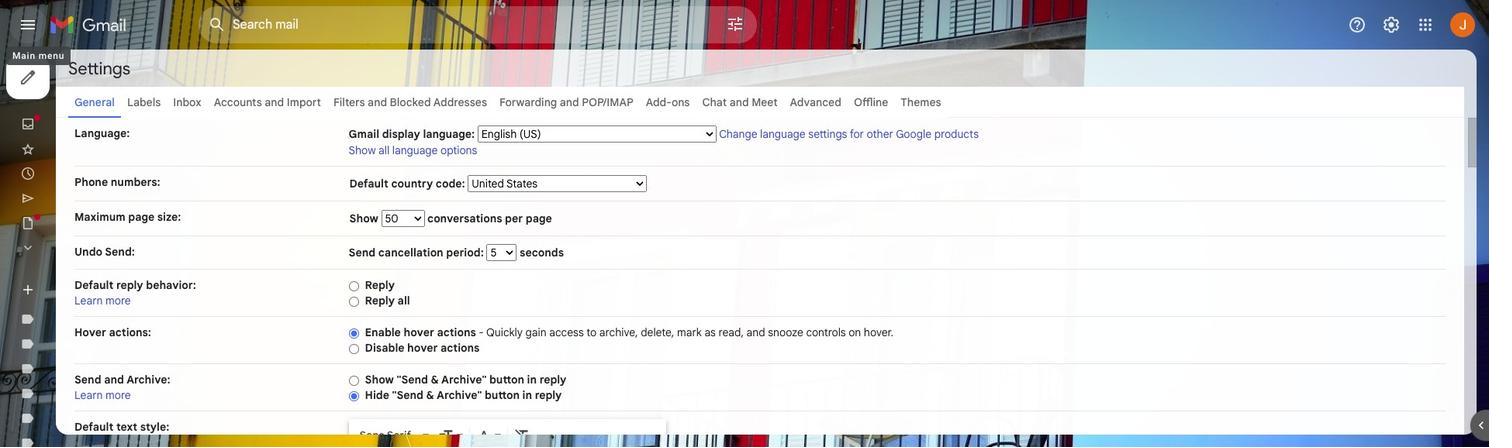 Task type: vqa. For each thing, say whether or not it's contained in the screenshot.
chat and meet link
yes



Task type: describe. For each thing, give the bounding box(es) containing it.
style:
[[140, 420, 169, 434]]

forwarding and pop/imap
[[500, 95, 634, 109]]

mark
[[677, 326, 702, 340]]

google
[[896, 127, 932, 141]]

show for show "send & archive" button in reply
[[365, 373, 394, 387]]

phone
[[74, 175, 108, 189]]

forwarding and pop/imap link
[[500, 95, 634, 109]]

and for pop/imap
[[560, 95, 579, 109]]

reply inside default reply behavior: learn more
[[116, 278, 143, 292]]

as
[[705, 326, 716, 340]]

addresses
[[433, 95, 487, 109]]

actions for enable
[[437, 326, 476, 340]]

advanced
[[790, 95, 842, 109]]

actions for disable
[[441, 341, 480, 355]]

support image
[[1348, 16, 1367, 34]]

code:
[[436, 177, 465, 191]]

language:
[[74, 126, 130, 140]]

show for show
[[350, 212, 381, 226]]

send for send and archive: learn more
[[74, 373, 101, 387]]

1 horizontal spatial page
[[526, 212, 552, 226]]

default reply behavior: learn more
[[74, 278, 196, 308]]

archive" for show
[[441, 373, 487, 387]]

sans serif option
[[357, 428, 419, 444]]

add-ons
[[646, 95, 690, 109]]

pop/imap
[[582, 95, 634, 109]]

button for hide "send & archive" button in reply
[[485, 389, 520, 403]]

offline
[[854, 95, 888, 109]]

inbox link
[[173, 95, 201, 109]]

general
[[74, 95, 115, 109]]

forwarding
[[500, 95, 557, 109]]

gmail display language:
[[349, 127, 475, 141]]

maximum
[[74, 210, 125, 224]]

behavior:
[[146, 278, 196, 292]]

filters and blocked addresses link
[[334, 95, 487, 109]]

more for and
[[106, 389, 131, 403]]

themes link
[[901, 95, 942, 109]]

main menu
[[12, 50, 65, 61]]

reply all
[[365, 294, 410, 308]]

default for default text style:
[[74, 420, 114, 434]]

other
[[867, 127, 894, 141]]

size:
[[157, 210, 181, 224]]

actions:
[[109, 326, 151, 340]]

Reply all radio
[[349, 296, 359, 308]]

cancellation
[[378, 246, 444, 260]]

more for reply
[[106, 294, 131, 308]]

all for show
[[379, 144, 390, 157]]

show for show all language options
[[349, 144, 376, 157]]

blocked
[[390, 95, 431, 109]]

quickly
[[486, 326, 523, 340]]

per
[[505, 212, 523, 226]]

offline link
[[854, 95, 888, 109]]

Show "Send & Archive" button in reply radio
[[349, 375, 359, 387]]

products
[[935, 127, 979, 141]]

labels
[[127, 95, 161, 109]]

advanced link
[[790, 95, 842, 109]]

all for reply
[[398, 294, 410, 308]]

and for blocked
[[368, 95, 387, 109]]

controls
[[806, 326, 846, 340]]

sans
[[360, 429, 384, 443]]

send for send cancellation period:
[[349, 246, 376, 260]]

accounts and import
[[214, 95, 321, 109]]

gmail image
[[50, 9, 134, 40]]

disable hover actions
[[365, 341, 480, 355]]

hover
[[74, 326, 106, 340]]

accounts and import link
[[214, 95, 321, 109]]

in for show "send & archive" button in reply
[[527, 373, 537, 387]]

reply for show "send & archive" button in reply
[[540, 373, 567, 387]]

labels link
[[127, 95, 161, 109]]

chat and meet
[[702, 95, 778, 109]]

options
[[441, 144, 477, 157]]

Enable hover actions radio
[[349, 328, 359, 340]]

hover actions:
[[74, 326, 151, 340]]

default country code:
[[350, 177, 468, 191]]

archive" for hide
[[437, 389, 482, 403]]

send and archive: learn more
[[74, 373, 170, 403]]

undo
[[74, 245, 102, 259]]

gain
[[526, 326, 547, 340]]

themes
[[901, 95, 942, 109]]

settings image
[[1382, 16, 1401, 34]]

and for meet
[[730, 95, 749, 109]]

add-
[[646, 95, 672, 109]]

show all language options
[[349, 144, 477, 157]]

country
[[391, 177, 433, 191]]

filters
[[334, 95, 365, 109]]

filters and blocked addresses
[[334, 95, 487, 109]]

formatting options toolbar
[[353, 421, 661, 448]]

general link
[[74, 95, 115, 109]]

remove formatting ‪(⌘\)‬ image
[[514, 428, 530, 444]]

inbox
[[173, 95, 201, 109]]

display
[[382, 127, 420, 141]]

hide "send & archive" button in reply
[[365, 389, 562, 403]]

enable hover actions - quickly gain access to archive, delete, mark as read, and snooze controls on hover.
[[365, 326, 894, 340]]

reply for hide "send & archive" button in reply
[[535, 389, 562, 403]]

send:
[[105, 245, 135, 259]]

learn more link for send
[[74, 389, 131, 403]]

menu
[[39, 50, 65, 61]]

to
[[587, 326, 597, 340]]

learn more link for default
[[74, 294, 131, 308]]

Reply radio
[[349, 281, 359, 292]]

serif
[[387, 429, 411, 443]]

-
[[479, 326, 484, 340]]



Task type: locate. For each thing, give the bounding box(es) containing it.
1 horizontal spatial send
[[349, 246, 376, 260]]

and for archive:
[[104, 373, 124, 387]]

hover up disable hover actions
[[404, 326, 434, 340]]

0 vertical spatial language
[[760, 127, 806, 141]]

period:
[[446, 246, 484, 260]]

advanced search options image
[[720, 9, 751, 40]]

1 more from the top
[[106, 294, 131, 308]]

"send for show
[[397, 373, 428, 387]]

0 vertical spatial button
[[489, 373, 524, 387]]

main menu image
[[19, 16, 37, 34]]

search mail image
[[203, 11, 231, 39]]

& down show "send & archive" button in reply
[[426, 389, 434, 403]]

actions left -
[[437, 326, 476, 340]]

0 vertical spatial actions
[[437, 326, 476, 340]]

"send for hide
[[392, 389, 424, 403]]

1 vertical spatial more
[[106, 389, 131, 403]]

hover
[[404, 326, 434, 340], [407, 341, 438, 355]]

1 vertical spatial actions
[[441, 341, 480, 355]]

page left size:
[[128, 210, 155, 224]]

learn up default text style:
[[74, 389, 103, 403]]

& for hide
[[426, 389, 434, 403]]

show all language options link
[[349, 144, 477, 157]]

main
[[12, 50, 36, 61]]

2 vertical spatial show
[[365, 373, 394, 387]]

and for import
[[265, 95, 284, 109]]

1 learn from the top
[[74, 294, 103, 308]]

0 horizontal spatial page
[[128, 210, 155, 224]]

learn inside send and archive: learn more
[[74, 389, 103, 403]]

button for show "send & archive" button in reply
[[489, 373, 524, 387]]

None search field
[[199, 6, 757, 43]]

button up 'hide "send & archive" button in reply'
[[489, 373, 524, 387]]

enable
[[365, 326, 401, 340]]

add-ons link
[[646, 95, 690, 109]]

2 more from the top
[[106, 389, 131, 403]]

in down gain
[[527, 373, 537, 387]]

accounts
[[214, 95, 262, 109]]

0 vertical spatial reply
[[365, 278, 395, 292]]

0 vertical spatial all
[[379, 144, 390, 157]]

default left country
[[350, 177, 389, 191]]

archive,
[[600, 326, 638, 340]]

delete,
[[641, 326, 674, 340]]

"send down disable hover actions
[[397, 373, 428, 387]]

default for default reply behavior: learn more
[[74, 278, 114, 292]]

hover right disable
[[407, 341, 438, 355]]

undo send:
[[74, 245, 135, 259]]

learn more link up hover actions:
[[74, 294, 131, 308]]

access
[[549, 326, 584, 340]]

show "send & archive" button in reply
[[365, 373, 567, 387]]

1 vertical spatial learn
[[74, 389, 103, 403]]

2 reply from the top
[[365, 294, 395, 308]]

1 horizontal spatial language
[[760, 127, 806, 141]]

& for show
[[431, 373, 439, 387]]

reply for reply
[[365, 278, 395, 292]]

send up reply option on the bottom of the page
[[349, 246, 376, 260]]

and right read,
[[747, 326, 765, 340]]

0 vertical spatial hover
[[404, 326, 434, 340]]

1 reply from the top
[[365, 278, 395, 292]]

show down gmail at the left
[[349, 144, 376, 157]]

ons
[[672, 95, 690, 109]]

for
[[850, 127, 864, 141]]

snooze
[[768, 326, 804, 340]]

reply down "access"
[[540, 373, 567, 387]]

1 horizontal spatial all
[[398, 294, 410, 308]]

1 vertical spatial reply
[[540, 373, 567, 387]]

page
[[128, 210, 155, 224], [526, 212, 552, 226]]

2 vertical spatial reply
[[535, 389, 562, 403]]

1 vertical spatial &
[[426, 389, 434, 403]]

conversations per page
[[425, 212, 552, 226]]

1 vertical spatial show
[[350, 212, 381, 226]]

reply
[[365, 278, 395, 292], [365, 294, 395, 308]]

Hide "Send & Archive" button in reply radio
[[349, 391, 359, 402]]

button
[[489, 373, 524, 387], [485, 389, 520, 403]]

& up 'hide "send & archive" button in reply'
[[431, 373, 439, 387]]

send
[[349, 246, 376, 260], [74, 373, 101, 387]]

and left archive:
[[104, 373, 124, 387]]

0 vertical spatial send
[[349, 246, 376, 260]]

1 vertical spatial language
[[392, 144, 438, 157]]

default text style:
[[74, 420, 169, 434]]

change language settings for other google products
[[719, 127, 979, 141]]

1 vertical spatial archive"
[[437, 389, 482, 403]]

conversations
[[428, 212, 502, 226]]

and
[[265, 95, 284, 109], [368, 95, 387, 109], [560, 95, 579, 109], [730, 95, 749, 109], [747, 326, 765, 340], [104, 373, 124, 387]]

show down default country code:
[[350, 212, 381, 226]]

hover for disable
[[407, 341, 438, 355]]

change
[[719, 127, 758, 141]]

hide
[[365, 389, 389, 403]]

1 vertical spatial learn more link
[[74, 389, 131, 403]]

Search mail text field
[[233, 17, 683, 33]]

in for hide "send & archive" button in reply
[[523, 389, 532, 403]]

settings
[[68, 58, 130, 79]]

0 vertical spatial default
[[350, 177, 389, 191]]

archive" down show "send & archive" button in reply
[[437, 389, 482, 403]]

seconds
[[517, 246, 564, 260]]

1 vertical spatial send
[[74, 373, 101, 387]]

"send
[[397, 373, 428, 387], [392, 389, 424, 403]]

show
[[349, 144, 376, 157], [350, 212, 381, 226], [365, 373, 394, 387]]

1 vertical spatial default
[[74, 278, 114, 292]]

navigation
[[0, 50, 186, 448]]

archive:
[[127, 373, 170, 387]]

settings
[[809, 127, 847, 141]]

language
[[760, 127, 806, 141], [392, 144, 438, 157]]

1 vertical spatial all
[[398, 294, 410, 308]]

chat
[[702, 95, 727, 109]]

default down the undo
[[74, 278, 114, 292]]

actions down -
[[441, 341, 480, 355]]

language down meet at the right of page
[[760, 127, 806, 141]]

0 vertical spatial in
[[527, 373, 537, 387]]

0 vertical spatial archive"
[[441, 373, 487, 387]]

all down display at top left
[[379, 144, 390, 157]]

"send right hide
[[392, 389, 424, 403]]

Disable hover actions radio
[[349, 344, 359, 355]]

0 vertical spatial show
[[349, 144, 376, 157]]

1 learn more link from the top
[[74, 294, 131, 308]]

default left text
[[74, 420, 114, 434]]

language down "gmail display language:"
[[392, 144, 438, 157]]

reply right reply all 'radio'
[[365, 294, 395, 308]]

send inside send and archive: learn more
[[74, 373, 101, 387]]

0 horizontal spatial send
[[74, 373, 101, 387]]

show up hide
[[365, 373, 394, 387]]

1 vertical spatial in
[[523, 389, 532, 403]]

1 vertical spatial reply
[[365, 294, 395, 308]]

page right per
[[526, 212, 552, 226]]

import
[[287, 95, 321, 109]]

chat and meet link
[[702, 95, 778, 109]]

learn for send and archive: learn more
[[74, 389, 103, 403]]

and right filters
[[368, 95, 387, 109]]

0 horizontal spatial language
[[392, 144, 438, 157]]

2 vertical spatial default
[[74, 420, 114, 434]]

hover.
[[864, 326, 894, 340]]

and right chat
[[730, 95, 749, 109]]

in
[[527, 373, 537, 387], [523, 389, 532, 403]]

more inside send and archive: learn more
[[106, 389, 131, 403]]

and left pop/imap
[[560, 95, 579, 109]]

1 vertical spatial hover
[[407, 341, 438, 355]]

and left import
[[265, 95, 284, 109]]

reply up formatting options toolbar
[[535, 389, 562, 403]]

archive" up 'hide "send & archive" button in reply'
[[441, 373, 487, 387]]

change language settings for other google products link
[[719, 127, 979, 141]]

more up default text style:
[[106, 389, 131, 403]]

and inside send and archive: learn more
[[104, 373, 124, 387]]

learn inside default reply behavior: learn more
[[74, 294, 103, 308]]

0 vertical spatial learn
[[74, 294, 103, 308]]

disable
[[365, 341, 405, 355]]

read,
[[719, 326, 744, 340]]

reply
[[116, 278, 143, 292], [540, 373, 567, 387], [535, 389, 562, 403]]

0 vertical spatial learn more link
[[74, 294, 131, 308]]

meet
[[752, 95, 778, 109]]

learn more link up default text style:
[[74, 389, 131, 403]]

send down hover
[[74, 373, 101, 387]]

2 learn more link from the top
[[74, 389, 131, 403]]

sans serif
[[360, 429, 411, 443]]

more inside default reply behavior: learn more
[[106, 294, 131, 308]]

in up remove formatting ‪(⌘\)‬ icon
[[523, 389, 532, 403]]

language:
[[423, 127, 475, 141]]

&
[[431, 373, 439, 387], [426, 389, 434, 403]]

0 vertical spatial reply
[[116, 278, 143, 292]]

default for default country code:
[[350, 177, 389, 191]]

gmail
[[349, 127, 379, 141]]

more up hover actions:
[[106, 294, 131, 308]]

2 learn from the top
[[74, 389, 103, 403]]

1 vertical spatial button
[[485, 389, 520, 403]]

default inside default reply behavior: learn more
[[74, 278, 114, 292]]

1 vertical spatial "send
[[392, 389, 424, 403]]

0 vertical spatial &
[[431, 373, 439, 387]]

reply up reply all
[[365, 278, 395, 292]]

reply for reply all
[[365, 294, 395, 308]]

0 horizontal spatial all
[[379, 144, 390, 157]]

reply down send:
[[116, 278, 143, 292]]

button up formatting options toolbar
[[485, 389, 520, 403]]

archive"
[[441, 373, 487, 387], [437, 389, 482, 403]]

maximum page size:
[[74, 210, 181, 224]]

text
[[116, 420, 137, 434]]

learn up hover
[[74, 294, 103, 308]]

0 vertical spatial "send
[[397, 373, 428, 387]]

numbers:
[[111, 175, 160, 189]]

learn for default reply behavior: learn more
[[74, 294, 103, 308]]

0 vertical spatial more
[[106, 294, 131, 308]]

all
[[379, 144, 390, 157], [398, 294, 410, 308]]

hover for enable
[[404, 326, 434, 340]]

default
[[350, 177, 389, 191], [74, 278, 114, 292], [74, 420, 114, 434]]

all up enable
[[398, 294, 410, 308]]

send cancellation period:
[[349, 246, 487, 260]]

on
[[849, 326, 861, 340]]



